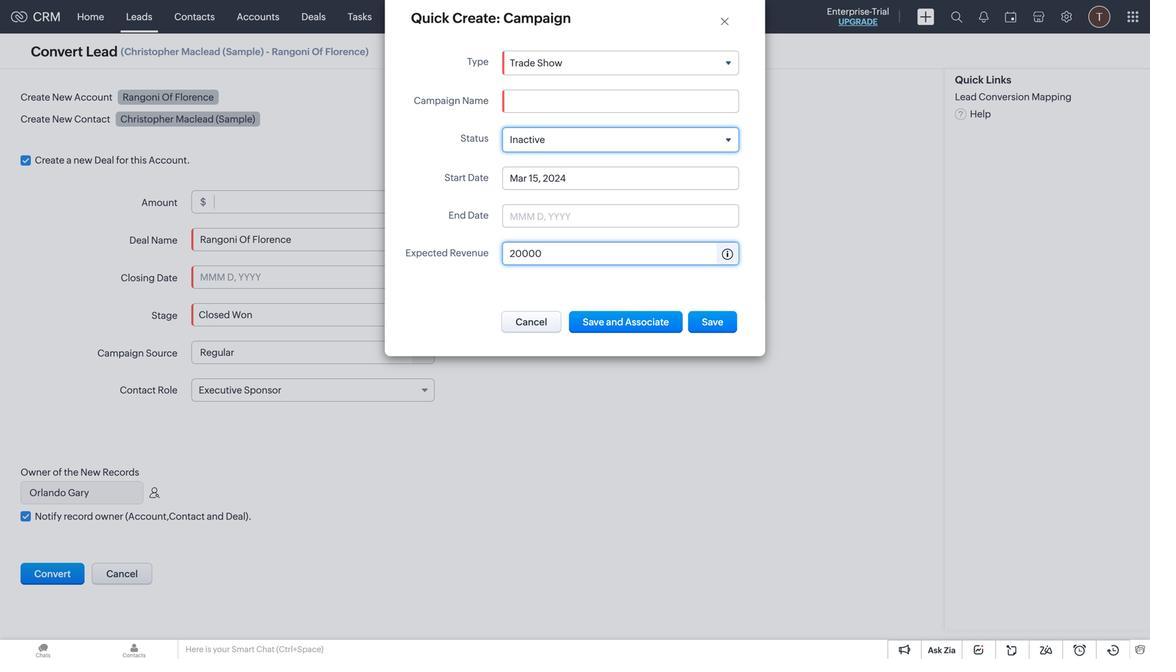 Task type: vqa. For each thing, say whether or not it's contained in the screenshot.
search image
yes



Task type: describe. For each thing, give the bounding box(es) containing it.
account.
[[149, 155, 190, 166]]

crm link
[[11, 10, 61, 24]]

create for create a new deal for this account.
[[35, 155, 64, 166]]

owner
[[95, 511, 123, 522]]

zia
[[945, 646, 956, 656]]

quick for quick create: campaign
[[411, 10, 450, 26]]

convert for convert lead ( christopher maclead (sample) - rangoni of florence )
[[31, 44, 83, 59]]

search element
[[943, 0, 971, 34]]

leads link
[[115, 0, 163, 33]]

for
[[116, 155, 129, 166]]

end date
[[449, 210, 489, 221]]

0 horizontal spatial deal
[[94, 155, 114, 166]]

amount
[[141, 197, 178, 208]]

lead inside quick links lead conversion mapping help
[[956, 91, 977, 102]]

enterprise-
[[827, 7, 872, 17]]

contacts image
[[91, 640, 177, 660]]

is
[[205, 645, 211, 655]]

notify record owner (account,contact and deal).
[[35, 511, 252, 522]]

maclead inside 'convert lead ( christopher maclead (sample) - rangoni of florence )'
[[181, 46, 220, 57]]

trade
[[510, 58, 536, 68]]

create a new deal for this account.
[[35, 155, 190, 166]]

start date
[[445, 172, 489, 183]]

create for create new account
[[21, 92, 50, 103]]

MMM d, yyyy
 text field
[[510, 211, 621, 222]]

christopher inside 'convert lead ( christopher maclead (sample) - rangoni of florence )'
[[124, 46, 179, 57]]

$
[[200, 197, 206, 208]]

contacts link
[[163, 0, 226, 33]]

new for account
[[52, 92, 72, 103]]

trade show
[[510, 58, 563, 68]]

accounts link
[[226, 0, 291, 33]]

create: campaign
[[453, 10, 571, 26]]

of inside 'convert lead ( christopher maclead (sample) - rangoni of florence )'
[[312, 46, 323, 57]]

search image
[[951, 11, 963, 23]]

stage
[[152, 310, 178, 321]]

MMM d, yyyy
 text field
[[510, 173, 621, 184]]

source
[[146, 348, 178, 359]]

help
[[971, 108, 992, 119]]

(account,contact
[[125, 511, 205, 522]]

closing
[[121, 272, 155, 283]]

this
[[131, 155, 147, 166]]

status
[[461, 133, 489, 144]]

mapping
[[1032, 91, 1072, 102]]

record
[[64, 511, 93, 522]]

1 vertical spatial maclead
[[176, 114, 214, 125]]

create for create new contact
[[21, 114, 50, 125]]

(
[[121, 46, 124, 57]]

tasks link
[[337, 0, 383, 33]]

)
[[365, 46, 369, 57]]

logo image
[[11, 11, 27, 22]]

new for contact
[[52, 114, 72, 125]]

accounts
[[237, 11, 280, 22]]

analytics
[[558, 11, 599, 22]]

trial
[[872, 7, 890, 17]]

calls
[[457, 11, 479, 22]]

enterprise-trial upgrade
[[827, 7, 890, 26]]

meetings
[[394, 11, 435, 22]]

owner of the new records
[[21, 467, 139, 478]]

create menu image
[[918, 9, 935, 25]]

end
[[449, 210, 466, 221]]

type
[[467, 56, 489, 67]]

create new account
[[21, 92, 113, 103]]

here
[[186, 645, 204, 655]]

help link
[[956, 108, 992, 119]]

role
[[158, 385, 178, 396]]

2 vertical spatial new
[[80, 467, 101, 478]]

upgrade
[[839, 17, 878, 26]]

1 vertical spatial deal
[[129, 235, 149, 246]]

convert button
[[21, 563, 85, 585]]

deals link
[[291, 0, 337, 33]]

analytics link
[[547, 0, 609, 33]]

calls link
[[446, 0, 490, 33]]

Inactive field
[[503, 128, 739, 152]]

name for deal name
[[151, 235, 178, 246]]

owner
[[21, 467, 51, 478]]

quick create: campaign
[[411, 10, 571, 26]]

smart
[[232, 645, 255, 655]]

and
[[207, 511, 224, 522]]

0 horizontal spatial rangoni
[[123, 92, 160, 103]]

account
[[74, 92, 113, 103]]

expected revenue
[[406, 248, 489, 259]]

quick for quick links lead conversion mapping help
[[956, 74, 984, 86]]

1 horizontal spatial contact
[[120, 385, 156, 396]]

signals element
[[971, 0, 997, 34]]



Task type: locate. For each thing, give the bounding box(es) containing it.
cancel button
[[92, 563, 152, 585]]

0 vertical spatial of
[[312, 46, 323, 57]]

name
[[463, 95, 489, 106], [151, 235, 178, 246]]

convert down the crm
[[31, 44, 83, 59]]

florence down the tasks link
[[325, 46, 365, 57]]

name down amount
[[151, 235, 178, 246]]

0 horizontal spatial quick
[[411, 10, 450, 26]]

name for campaign name
[[463, 95, 489, 106]]

calendar image
[[1006, 11, 1017, 22]]

date right closing
[[157, 272, 178, 283]]

tasks
[[348, 11, 372, 22]]

deal
[[94, 155, 114, 166], [129, 235, 149, 246]]

1 vertical spatial quick
[[956, 74, 984, 86]]

convert down notify
[[34, 569, 71, 580]]

closing date
[[121, 272, 178, 283]]

lead
[[86, 44, 118, 59], [956, 91, 977, 102]]

home link
[[66, 0, 115, 33]]

rangoni right the account
[[123, 92, 160, 103]]

0 vertical spatial contact
[[74, 114, 110, 125]]

rangoni right -
[[272, 46, 310, 57]]

campaign name
[[414, 95, 489, 106]]

1 vertical spatial new
[[52, 114, 72, 125]]

reports link
[[490, 0, 547, 33]]

rangoni inside 'convert lead ( christopher maclead (sample) - rangoni of florence )'
[[272, 46, 310, 57]]

1 vertical spatial create
[[21, 114, 50, 125]]

(ctrl+space)
[[276, 645, 324, 655]]

christopher maclead (sample)
[[120, 114, 255, 125]]

deal left for
[[94, 155, 114, 166]]

convert lead ( christopher maclead (sample) - rangoni of florence )
[[31, 44, 369, 59]]

your
[[213, 645, 230, 655]]

lead conversion mapping link
[[956, 91, 1072, 102]]

1 horizontal spatial deal
[[129, 235, 149, 246]]

campaign source
[[97, 348, 178, 359]]

0 vertical spatial maclead
[[181, 46, 220, 57]]

1 vertical spatial florence
[[175, 92, 214, 103]]

new up "create new contact"
[[52, 92, 72, 103]]

deals
[[302, 11, 326, 22]]

0 vertical spatial lead
[[86, 44, 118, 59]]

0 vertical spatial quick
[[411, 10, 450, 26]]

1 horizontal spatial lead
[[956, 91, 977, 102]]

lead up help "link"
[[956, 91, 977, 102]]

-
[[266, 46, 270, 57]]

convert for convert
[[34, 569, 71, 580]]

0 horizontal spatial of
[[162, 92, 173, 103]]

1 horizontal spatial campaign
[[414, 95, 461, 106]]

start
[[445, 172, 466, 183]]

create menu element
[[910, 0, 943, 33]]

quick links lead conversion mapping help
[[956, 74, 1072, 119]]

records
[[103, 467, 139, 478]]

signals image
[[980, 11, 989, 23]]

0 vertical spatial campaign
[[414, 95, 461, 106]]

florence up "christopher maclead (sample)"
[[175, 92, 214, 103]]

new down the create new account
[[52, 114, 72, 125]]

contact down the account
[[74, 114, 110, 125]]

chats image
[[0, 640, 86, 660]]

0 vertical spatial christopher
[[124, 46, 179, 57]]

0 vertical spatial convert
[[31, 44, 83, 59]]

christopher down leads link
[[124, 46, 179, 57]]

1 vertical spatial of
[[162, 92, 173, 103]]

0 horizontal spatial contact
[[74, 114, 110, 125]]

quick left the links
[[956, 74, 984, 86]]

1 horizontal spatial florence
[[325, 46, 365, 57]]

the
[[64, 467, 79, 478]]

maclead down 'rangoni of florence'
[[176, 114, 214, 125]]

maclead down contacts link on the top of page
[[181, 46, 220, 57]]

revenue
[[450, 248, 489, 259]]

christopher
[[124, 46, 179, 57], [120, 114, 174, 125]]

deal up closing
[[129, 235, 149, 246]]

0 vertical spatial rangoni
[[272, 46, 310, 57]]

1 vertical spatial christopher
[[120, 114, 174, 125]]

1 vertical spatial (sample)
[[216, 114, 255, 125]]

None submit
[[689, 311, 738, 333]]

deal name
[[129, 235, 178, 246]]

0 horizontal spatial lead
[[86, 44, 118, 59]]

2 vertical spatial date
[[157, 272, 178, 283]]

1 vertical spatial rangoni
[[123, 92, 160, 103]]

0 horizontal spatial name
[[151, 235, 178, 246]]

1 horizontal spatial rangoni
[[272, 46, 310, 57]]

1 vertical spatial lead
[[956, 91, 977, 102]]

1 horizontal spatial quick
[[956, 74, 984, 86]]

inactive
[[510, 134, 545, 145]]

deal).
[[226, 511, 252, 522]]

0 vertical spatial new
[[52, 92, 72, 103]]

1 vertical spatial contact
[[120, 385, 156, 396]]

0 vertical spatial florence
[[325, 46, 365, 57]]

show
[[537, 58, 563, 68]]

crm
[[33, 10, 61, 24]]

reports
[[501, 11, 536, 22]]

florence inside 'convert lead ( christopher maclead (sample) - rangoni of florence )'
[[325, 46, 365, 57]]

date right the end
[[468, 210, 489, 221]]

contact role
[[120, 385, 178, 396]]

1 vertical spatial date
[[468, 210, 489, 221]]

contacts
[[174, 11, 215, 22]]

2 vertical spatial create
[[35, 155, 64, 166]]

0 horizontal spatial florence
[[175, 92, 214, 103]]

meetings link
[[383, 0, 446, 33]]

new
[[52, 92, 72, 103], [52, 114, 72, 125], [80, 467, 101, 478]]

1 horizontal spatial of
[[312, 46, 323, 57]]

quick
[[411, 10, 450, 26], [956, 74, 984, 86]]

maclead
[[181, 46, 220, 57], [176, 114, 214, 125]]

date for closing date
[[157, 272, 178, 283]]

1 vertical spatial name
[[151, 235, 178, 246]]

(sample) inside 'convert lead ( christopher maclead (sample) - rangoni of florence )'
[[223, 46, 264, 57]]

quick inside quick links lead conversion mapping help
[[956, 74, 984, 86]]

expected
[[406, 248, 448, 259]]

0 vertical spatial date
[[468, 172, 489, 183]]

of up "christopher maclead (sample)"
[[162, 92, 173, 103]]

ask
[[928, 646, 943, 656]]

MMM D, YYYY text field
[[192, 267, 434, 288]]

lead left (
[[86, 44, 118, 59]]

date for start date
[[468, 172, 489, 183]]

contact left role
[[120, 385, 156, 396]]

(sample)
[[223, 46, 264, 57], [216, 114, 255, 125]]

date
[[468, 172, 489, 183], [468, 210, 489, 221], [157, 272, 178, 283]]

quick left the calls
[[411, 10, 450, 26]]

new
[[74, 155, 92, 166]]

None text field
[[192, 229, 434, 251]]

ask zia
[[928, 646, 956, 656]]

rangoni of florence
[[123, 92, 214, 103]]

create new contact
[[21, 114, 110, 125]]

date right start
[[468, 172, 489, 183]]

1 vertical spatial convert
[[34, 569, 71, 580]]

create
[[21, 92, 50, 103], [21, 114, 50, 125], [35, 155, 64, 166]]

a
[[66, 155, 72, 166]]

1 horizontal spatial name
[[463, 95, 489, 106]]

0 vertical spatial (sample)
[[223, 46, 264, 57]]

name up 'status'
[[463, 95, 489, 106]]

of
[[312, 46, 323, 57], [162, 92, 173, 103]]

leads
[[126, 11, 152, 22]]

convert
[[31, 44, 83, 59], [34, 569, 71, 580]]

0 horizontal spatial campaign
[[97, 348, 144, 359]]

home
[[77, 11, 104, 22]]

Trade Show field
[[503, 51, 739, 75]]

None text field
[[215, 191, 412, 213], [510, 248, 699, 259], [21, 482, 143, 504], [215, 191, 412, 213], [510, 248, 699, 259], [21, 482, 143, 504]]

0 vertical spatial deal
[[94, 155, 114, 166]]

create left a
[[35, 155, 64, 166]]

cancel
[[106, 569, 138, 580]]

christopher down 'rangoni of florence'
[[120, 114, 174, 125]]

of down deals
[[312, 46, 323, 57]]

1 vertical spatial campaign
[[97, 348, 144, 359]]

links
[[987, 74, 1012, 86]]

None button
[[502, 311, 562, 333], [569, 311, 683, 333], [502, 311, 562, 333], [569, 311, 683, 333]]

0 vertical spatial create
[[21, 92, 50, 103]]

convert inside button
[[34, 569, 71, 580]]

chat
[[256, 645, 275, 655]]

campaign for campaign source
[[97, 348, 144, 359]]

of
[[53, 467, 62, 478]]

contact
[[74, 114, 110, 125], [120, 385, 156, 396]]

notify
[[35, 511, 62, 522]]

conversion
[[979, 91, 1030, 102]]

0 vertical spatial name
[[463, 95, 489, 106]]

campaign for campaign name
[[414, 95, 461, 106]]

date for end date
[[468, 210, 489, 221]]

create down the create new account
[[21, 114, 50, 125]]

new right the 'the' at the bottom of the page
[[80, 467, 101, 478]]

create up "create new contact"
[[21, 92, 50, 103]]

here is your smart chat (ctrl+space)
[[186, 645, 324, 655]]



